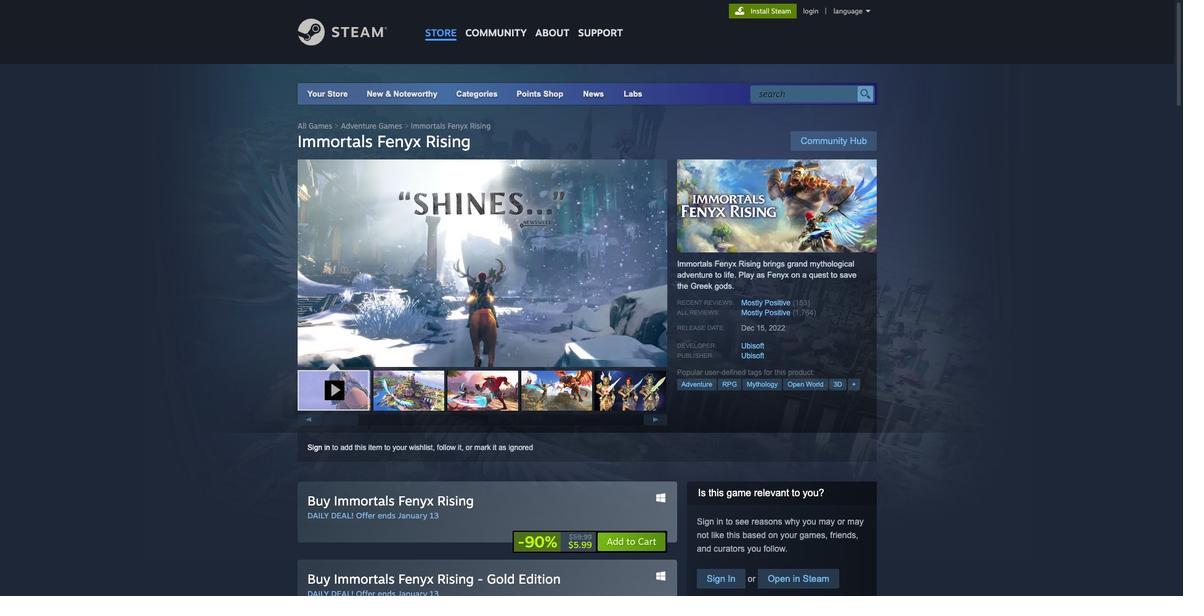 Task type: locate. For each thing, give the bounding box(es) containing it.
save
[[840, 271, 857, 280]]

sign inside sign in to see reasons why you may or may not like this based on your games, friends, and curators you follow.
[[697, 517, 714, 527]]

store
[[425, 27, 457, 39]]

1 vertical spatial you
[[747, 544, 761, 554]]

0 horizontal spatial games
[[309, 121, 332, 131]]

- left gold
[[478, 571, 483, 587]]

news
[[583, 89, 604, 99]]

community hub
[[801, 136, 867, 146]]

fenyx
[[448, 121, 468, 131], [377, 131, 421, 151], [715, 259, 737, 269], [767, 271, 789, 280], [398, 493, 434, 509], [398, 571, 434, 587]]

0 horizontal spatial in
[[324, 444, 330, 452]]

you up games, on the right of the page
[[803, 517, 817, 527]]

2 horizontal spatial or
[[838, 517, 845, 527]]

$5.99
[[569, 540, 592, 550]]

open for open in steam
[[768, 574, 791, 584]]

2 vertical spatial or
[[746, 574, 758, 584]]

community
[[801, 136, 848, 146]]

steam right install
[[772, 7, 791, 15]]

like
[[712, 531, 724, 541]]

login link
[[801, 7, 821, 15]]

open for open world
[[788, 381, 804, 388]]

dec
[[742, 324, 755, 333]]

immortals inside buy immortals fenyx rising daily deal! offer ends january 13
[[334, 493, 395, 509]]

item
[[368, 444, 382, 452]]

mostly positive (153)
[[742, 299, 810, 308]]

points shop
[[517, 89, 564, 99]]

points shop link
[[507, 83, 573, 105]]

1 vertical spatial or
[[838, 517, 845, 527]]

2 buy from the top
[[308, 571, 330, 587]]

gold
[[487, 571, 515, 587]]

0 vertical spatial on
[[791, 271, 800, 280]]

open down follow.
[[768, 574, 791, 584]]

positive down mostly positive (153)
[[765, 309, 791, 317]]

0 vertical spatial mostly
[[742, 299, 763, 308]]

all games > adventure games > immortals fenyx rising
[[298, 121, 491, 131]]

(153)
[[793, 299, 810, 308]]

you
[[803, 517, 817, 527], [747, 544, 761, 554]]

0 horizontal spatial -
[[478, 571, 483, 587]]

1 horizontal spatial >
[[404, 121, 409, 131]]

login | language
[[803, 7, 863, 15]]

or right it,
[[466, 444, 472, 452]]

mythology link
[[743, 379, 782, 391]]

0 vertical spatial ubisoft
[[742, 342, 765, 351]]

1 horizontal spatial in
[[717, 517, 724, 527]]

> right the all games link
[[334, 121, 339, 131]]

0 horizontal spatial may
[[819, 517, 835, 527]]

1 horizontal spatial steam
[[803, 574, 830, 584]]

mythological
[[810, 259, 855, 269]]

all for all reviews:
[[677, 309, 688, 316]]

- up "edition"
[[518, 533, 525, 552]]

2 positive from the top
[[765, 309, 791, 317]]

to left see
[[726, 517, 733, 527]]

$59.99
[[569, 533, 592, 542]]

0 vertical spatial open
[[788, 381, 804, 388]]

mark
[[474, 444, 491, 452]]

1 vertical spatial adventure
[[682, 381, 713, 388]]

1 vertical spatial all
[[677, 309, 688, 316]]

rising up play
[[739, 259, 761, 269]]

0 vertical spatial you
[[803, 517, 817, 527]]

or
[[466, 444, 472, 452], [838, 517, 845, 527], [746, 574, 758, 584]]

labs
[[624, 89, 643, 99]]

open down product:
[[788, 381, 804, 388]]

life.
[[724, 271, 737, 280]]

rising up 13
[[438, 493, 474, 509]]

world
[[806, 381, 824, 388]]

0 vertical spatial positive
[[765, 299, 791, 308]]

1 vertical spatial mostly
[[742, 309, 763, 317]]

rising
[[470, 121, 491, 131], [426, 131, 471, 151], [739, 259, 761, 269], [438, 493, 474, 509], [438, 571, 474, 587]]

2 may from the left
[[848, 517, 864, 527]]

reviews: down 'recent reviews:'
[[690, 309, 720, 316]]

1 horizontal spatial on
[[791, 271, 800, 280]]

open
[[788, 381, 804, 388], [768, 574, 791, 584]]

news link
[[573, 83, 614, 105]]

-90%
[[518, 533, 557, 552]]

2 > from the left
[[404, 121, 409, 131]]

1 buy from the top
[[308, 493, 330, 509]]

(1,764)
[[793, 309, 816, 317]]

2 ubisoft from the top
[[742, 352, 765, 361]]

this inside sign in to see reasons why you may or may not like this based on your games, friends, and curators you follow.
[[727, 531, 740, 541]]

15,
[[757, 324, 767, 333]]

or up friends,
[[838, 517, 845, 527]]

1 positive from the top
[[765, 299, 791, 308]]

language
[[834, 7, 863, 15]]

> up "immortals fenyx rising"
[[404, 121, 409, 131]]

your down why
[[781, 531, 797, 541]]

add to cart link
[[597, 533, 666, 552]]

as right play
[[757, 271, 765, 280]]

sign up not
[[697, 517, 714, 527]]

global menu navigation
[[421, 0, 627, 45]]

as inside immortals fenyx rising brings grand mythological adventure to life. play as fenyx on a quest to save the greek gods.
[[757, 271, 765, 280]]

ubisoft for developer:
[[742, 342, 765, 351]]

to inside sign in to see reasons why you may or may not like this based on your games, friends, and curators you follow.
[[726, 517, 733, 527]]

>
[[334, 121, 339, 131], [404, 121, 409, 131]]

3d link
[[829, 379, 847, 391]]

1 vertical spatial -
[[478, 571, 483, 587]]

2 vertical spatial in
[[793, 574, 800, 584]]

adventure
[[341, 121, 377, 131], [682, 381, 713, 388]]

adventure up "immortals fenyx rising"
[[341, 121, 377, 131]]

defined
[[722, 369, 746, 377]]

0 vertical spatial or
[[466, 444, 472, 452]]

1 vertical spatial ubisoft
[[742, 352, 765, 361]]

0 vertical spatial adventure
[[341, 121, 377, 131]]

1 horizontal spatial -
[[518, 533, 525, 552]]

popular user-defined tags for this product:
[[677, 369, 815, 377]]

your left 'wishlist,'
[[393, 444, 407, 452]]

sign left in
[[707, 574, 725, 584]]

your
[[308, 89, 325, 99]]

your store link
[[308, 89, 348, 99]]

0 horizontal spatial adventure
[[341, 121, 377, 131]]

ubisoft
[[742, 342, 765, 351], [742, 352, 765, 361]]

|
[[825, 7, 827, 15]]

None search field
[[750, 85, 875, 103]]

1 vertical spatial positive
[[765, 309, 791, 317]]

in inside sign in to see reasons why you may or may not like this based on your games, friends, and curators you follow.
[[717, 517, 724, 527]]

1 vertical spatial buy
[[308, 571, 330, 587]]

account menu navigation
[[729, 4, 877, 18]]

steam down games, on the right of the page
[[803, 574, 830, 584]]

to down "mythological"
[[831, 271, 838, 280]]

your inside sign in to see reasons why you may or may not like this based on your games, friends, and curators you follow.
[[781, 531, 797, 541]]

0 vertical spatial your
[[393, 444, 407, 452]]

all
[[298, 121, 306, 131], [677, 309, 688, 316]]

as
[[757, 271, 765, 280], [499, 444, 507, 452]]

is
[[698, 488, 706, 499]]

noteworthy
[[394, 89, 438, 99]]

1 vertical spatial on
[[769, 531, 778, 541]]

1 ubisoft link from the top
[[742, 342, 765, 351]]

rpg link
[[718, 379, 742, 391]]

1 vertical spatial as
[[499, 444, 507, 452]]

games up "immortals fenyx rising"
[[379, 121, 402, 131]]

immortals fenyx rising brings grand mythological adventure to life. play as fenyx on a quest to save the greek gods.
[[677, 259, 857, 291]]

is this game relevant to you?
[[698, 488, 824, 499]]

0 vertical spatial all
[[298, 121, 306, 131]]

adventure link
[[677, 379, 717, 391]]

see
[[735, 517, 749, 527]]

0 horizontal spatial >
[[334, 121, 339, 131]]

steam
[[772, 7, 791, 15], [803, 574, 830, 584]]

1 vertical spatial open
[[768, 574, 791, 584]]

new & noteworthy link
[[367, 89, 438, 99]]

this
[[775, 369, 786, 377], [355, 444, 366, 452], [709, 488, 724, 499], [727, 531, 740, 541]]

0 horizontal spatial you
[[747, 544, 761, 554]]

1 horizontal spatial all
[[677, 309, 688, 316]]

rising down categories
[[470, 121, 491, 131]]

2 horizontal spatial in
[[793, 574, 800, 584]]

to left you?
[[792, 488, 800, 499]]

this up curators
[[727, 531, 740, 541]]

positive
[[765, 299, 791, 308], [765, 309, 791, 317]]

immortals inside immortals fenyx rising brings grand mythological adventure to life. play as fenyx on a quest to save the greek gods.
[[677, 259, 713, 269]]

ubisoft link down the dec
[[742, 342, 765, 351]]

mostly
[[742, 299, 763, 308], [742, 309, 763, 317]]

0 horizontal spatial on
[[769, 531, 778, 541]]

sign for sign in to see reasons why you may or may not like this based on your games, friends, and curators you follow.
[[697, 517, 714, 527]]

all games link
[[298, 121, 332, 131]]

as right "it"
[[499, 444, 507, 452]]

0 vertical spatial reviews:
[[704, 300, 734, 306]]

community link
[[461, 0, 531, 45]]

0 vertical spatial steam
[[772, 7, 791, 15]]

this right is
[[709, 488, 724, 499]]

0 vertical spatial in
[[324, 444, 330, 452]]

positive up mostly positive (1,764)
[[765, 299, 791, 308]]

in left add
[[324, 444, 330, 452]]

on left a
[[791, 271, 800, 280]]

rising left gold
[[438, 571, 474, 587]]

tags
[[748, 369, 762, 377]]

you down based
[[747, 544, 761, 554]]

buy inside buy immortals fenyx rising daily deal! offer ends january 13
[[308, 493, 330, 509]]

may up games, on the right of the page
[[819, 517, 835, 527]]

1 vertical spatial reviews:
[[690, 309, 720, 316]]

1 vertical spatial ubisoft link
[[742, 352, 765, 361]]

ubisoft for publisher:
[[742, 352, 765, 361]]

may up friends,
[[848, 517, 864, 527]]

0 vertical spatial as
[[757, 271, 765, 280]]

greek
[[691, 282, 713, 291]]

ubisoft down the dec
[[742, 342, 765, 351]]

or right in
[[746, 574, 758, 584]]

ubisoft link for publisher:
[[742, 352, 765, 361]]

1 mostly from the top
[[742, 299, 763, 308]]

1 horizontal spatial games
[[379, 121, 402, 131]]

1 vertical spatial in
[[717, 517, 724, 527]]

1 vertical spatial sign
[[697, 517, 714, 527]]

buy for buy immortals fenyx rising - gold edition
[[308, 571, 330, 587]]

reviews: down gods.
[[704, 300, 734, 306]]

sign left add
[[308, 444, 322, 452]]

the
[[677, 282, 689, 291]]

1 ubisoft from the top
[[742, 342, 765, 351]]

on up follow.
[[769, 531, 778, 541]]

1 horizontal spatial adventure
[[682, 381, 713, 388]]

2 mostly from the top
[[742, 309, 763, 317]]

all reviews:
[[677, 309, 720, 316]]

popular
[[677, 369, 703, 377]]

90%
[[525, 533, 557, 552]]

2022
[[769, 324, 786, 333]]

rising inside immortals fenyx rising brings grand mythological adventure to life. play as fenyx on a quest to save the greek gods.
[[739, 259, 761, 269]]

to right item
[[384, 444, 391, 452]]

on inside sign in to see reasons why you may or may not like this based on your games, friends, and curators you follow.
[[769, 531, 778, 541]]

ubisoft up tags at the bottom of page
[[742, 352, 765, 361]]

1 vertical spatial steam
[[803, 574, 830, 584]]

ubisoft link
[[742, 342, 765, 351], [742, 352, 765, 361]]

why
[[785, 517, 800, 527]]

ubisoft link for developer:
[[742, 342, 765, 351]]

ubisoft link up tags at the bottom of page
[[742, 352, 765, 361]]

0 vertical spatial ubisoft link
[[742, 342, 765, 351]]

1 horizontal spatial or
[[746, 574, 758, 584]]

adventure down popular
[[682, 381, 713, 388]]

0 vertical spatial -
[[518, 533, 525, 552]]

curators
[[714, 544, 745, 554]]

0 horizontal spatial steam
[[772, 7, 791, 15]]

sign in to see reasons why you may or may not like this based on your games, friends, and curators you follow.
[[697, 517, 864, 554]]

-
[[518, 533, 525, 552], [478, 571, 483, 587]]

2 vertical spatial sign
[[707, 574, 725, 584]]

0 vertical spatial buy
[[308, 493, 330, 509]]

on
[[791, 271, 800, 280], [769, 531, 778, 541]]

in down sign in to see reasons why you may or may not like this based on your games, friends, and curators you follow.
[[793, 574, 800, 584]]

2 ubisoft link from the top
[[742, 352, 765, 361]]

positive for (153)
[[765, 299, 791, 308]]

in up like
[[717, 517, 724, 527]]

deal!
[[331, 511, 354, 521]]

1 > from the left
[[334, 121, 339, 131]]

1 horizontal spatial as
[[757, 271, 765, 280]]

quest
[[809, 271, 829, 280]]

0 horizontal spatial all
[[298, 121, 306, 131]]

games down the your
[[309, 121, 332, 131]]

1 horizontal spatial your
[[781, 531, 797, 541]]

1 vertical spatial your
[[781, 531, 797, 541]]

1 horizontal spatial may
[[848, 517, 864, 527]]

0 vertical spatial sign
[[308, 444, 322, 452]]



Task type: vqa. For each thing, say whether or not it's contained in the screenshot.
2023
no



Task type: describe. For each thing, give the bounding box(es) containing it.
grand
[[787, 259, 808, 269]]

adventure
[[677, 271, 713, 280]]

points
[[517, 89, 541, 99]]

games,
[[800, 531, 828, 541]]

it
[[493, 444, 497, 452]]

immortals fenyx rising
[[298, 131, 471, 151]]

sign for sign in
[[707, 574, 725, 584]]

buy immortals fenyx rising - gold edition
[[308, 571, 561, 587]]

all for all games > adventure games > immortals fenyx rising
[[298, 121, 306, 131]]

mostly for mostly positive (153)
[[742, 299, 763, 308]]

install
[[751, 7, 770, 15]]

support
[[578, 27, 623, 39]]

rising down the immortals fenyx rising link
[[426, 131, 471, 151]]

adventure games link
[[341, 121, 402, 131]]

13
[[430, 511, 439, 521]]

labs link
[[614, 83, 652, 105]]

sign for sign in to add this item to your wishlist, follow it, or mark it as ignored
[[308, 444, 322, 452]]

link to the steam homepage image
[[298, 18, 406, 46]]

new & noteworthy
[[367, 89, 438, 99]]

store link
[[421, 0, 461, 45]]

3d
[[834, 381, 842, 388]]

shop
[[543, 89, 564, 99]]

1 games from the left
[[309, 121, 332, 131]]

sign in
[[707, 574, 736, 584]]

january
[[398, 511, 427, 521]]

rising inside buy immortals fenyx rising daily deal! offer ends january 13
[[438, 493, 474, 509]]

1 horizontal spatial you
[[803, 517, 817, 527]]

buy immortals fenyx rising daily deal! offer ends january 13
[[308, 493, 474, 521]]

$59.99 $5.99
[[569, 533, 592, 550]]

mostly positive (1,764)
[[742, 309, 816, 317]]

in for sign in to see reasons why you may or may not like this based on your games, friends, and curators you follow.
[[717, 517, 724, 527]]

and
[[697, 544, 712, 554]]

this right add
[[355, 444, 366, 452]]

0 horizontal spatial your
[[393, 444, 407, 452]]

open in steam
[[768, 574, 830, 584]]

your store
[[308, 89, 348, 99]]

in for open in steam
[[793, 574, 800, 584]]

on inside immortals fenyx rising brings grand mythological adventure to life. play as fenyx on a quest to save the greek gods.
[[791, 271, 800, 280]]

1 may from the left
[[819, 517, 835, 527]]

reasons
[[752, 517, 783, 527]]

store
[[327, 89, 348, 99]]

not
[[697, 531, 709, 541]]

in for sign in to add this item to your wishlist, follow it, or mark it as ignored
[[324, 444, 330, 452]]

play
[[739, 271, 754, 280]]

search search field
[[759, 86, 855, 102]]

mythology
[[747, 381, 778, 388]]

user-
[[705, 369, 722, 377]]

this right for in the right bottom of the page
[[775, 369, 786, 377]]

fenyx inside buy immortals fenyx rising daily deal! offer ends january 13
[[398, 493, 434, 509]]

reviews: for mostly positive (1,764)
[[690, 309, 720, 316]]

add
[[607, 536, 624, 548]]

buy for buy immortals fenyx rising daily deal! offer ends january 13
[[308, 493, 330, 509]]

immortals fenyx rising link
[[411, 121, 491, 131]]

to left add
[[332, 444, 338, 452]]

release date:
[[677, 325, 725, 332]]

positive for (1,764)
[[765, 309, 791, 317]]

for
[[764, 369, 773, 377]]

cart
[[638, 536, 656, 548]]

daily
[[308, 511, 329, 521]]

about link
[[531, 0, 574, 42]]

about
[[536, 27, 570, 39]]

it,
[[458, 444, 464, 452]]

add to cart
[[607, 536, 656, 548]]

release
[[677, 325, 706, 332]]

reviews: for mostly positive (153)
[[704, 300, 734, 306]]

community hub link
[[791, 131, 877, 151]]

ends
[[378, 511, 396, 521]]

or inside sign in to see reasons why you may or may not like this based on your games, friends, and curators you follow.
[[838, 517, 845, 527]]

friends,
[[830, 531, 859, 541]]

wishlist,
[[409, 444, 435, 452]]

dec 15, 2022
[[742, 324, 786, 333]]

sign in link
[[308, 444, 330, 452]]

gods.
[[715, 282, 734, 291]]

product:
[[788, 369, 815, 377]]

based
[[743, 531, 766, 541]]

login
[[803, 7, 819, 15]]

to right add
[[627, 536, 636, 548]]

date:
[[708, 325, 725, 332]]

recent
[[677, 300, 703, 306]]

steam inside account menu navigation
[[772, 7, 791, 15]]

&
[[386, 89, 391, 99]]

mostly for mostly positive (1,764)
[[742, 309, 763, 317]]

ignored
[[509, 444, 533, 452]]

open world link
[[784, 379, 828, 391]]

in
[[728, 574, 736, 584]]

game
[[727, 488, 752, 499]]

brings
[[763, 259, 785, 269]]

categories
[[456, 89, 498, 99]]

rpg
[[722, 381, 737, 388]]

2 games from the left
[[379, 121, 402, 131]]

relevant
[[754, 488, 789, 499]]

sign in link
[[697, 570, 746, 589]]

open world
[[788, 381, 824, 388]]

0 horizontal spatial or
[[466, 444, 472, 452]]

new
[[367, 89, 383, 99]]

0 horizontal spatial as
[[499, 444, 507, 452]]

install steam
[[751, 7, 791, 15]]

categories link
[[456, 89, 498, 99]]

publisher:
[[677, 353, 714, 359]]

to left life.
[[715, 271, 722, 280]]

open in steam link
[[758, 570, 840, 589]]

edition
[[519, 571, 561, 587]]



